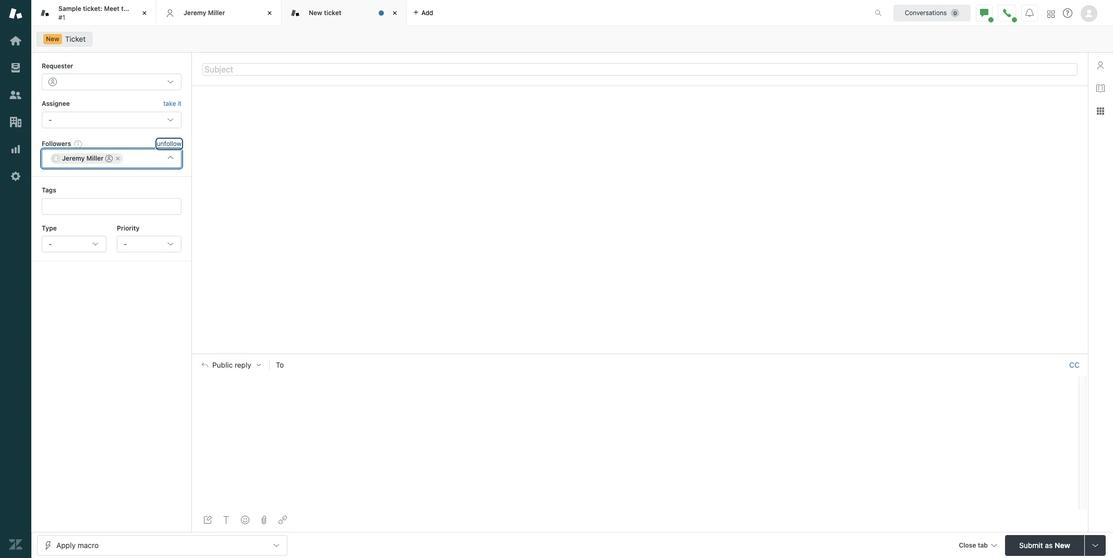 Task type: locate. For each thing, give the bounding box(es) containing it.
0 horizontal spatial - button
[[42, 236, 106, 253]]

miller
[[208, 9, 225, 17], [86, 155, 104, 162]]

reporting image
[[9, 142, 22, 156]]

jeremy inside jeremy miller option
[[62, 155, 85, 162]]

secondary element
[[31, 29, 1113, 50]]

- down type
[[49, 239, 52, 248]]

- button for type
[[42, 236, 106, 253]]

ticket
[[133, 5, 150, 13], [324, 9, 342, 17]]

0 vertical spatial jeremy
[[184, 9, 206, 17]]

it
[[178, 100, 182, 108]]

as
[[1045, 541, 1053, 550]]

reply
[[235, 361, 251, 369]]

customer context image
[[1097, 61, 1105, 69]]

followers
[[42, 140, 71, 148]]

millerjeremy500@gmail.com image
[[52, 155, 60, 163]]

2 - button from the left
[[117, 236, 182, 253]]

public reply
[[212, 361, 251, 369]]

close image inside jeremy miller tab
[[265, 8, 275, 18]]

displays possible ticket submission types image
[[1092, 541, 1100, 550]]

add button
[[407, 0, 440, 26]]

2 vertical spatial new
[[1055, 541, 1071, 550]]

jeremy miller
[[184, 9, 225, 17], [62, 155, 104, 162]]

1 horizontal spatial jeremy miller
[[184, 9, 225, 17]]

0 horizontal spatial jeremy
[[62, 155, 85, 162]]

new
[[309, 9, 322, 17], [46, 35, 59, 43], [1055, 541, 1071, 550]]

- button
[[42, 236, 106, 253], [117, 236, 182, 253]]

take it button
[[163, 99, 182, 109]]

close image for tab containing sample ticket: meet the ticket
[[139, 8, 150, 18]]

2 close image from the left
[[265, 8, 275, 18]]

1 horizontal spatial new
[[309, 9, 322, 17]]

new for new
[[46, 35, 59, 43]]

0 vertical spatial new
[[309, 9, 322, 17]]

jeremy miller tab
[[157, 0, 282, 26]]

1 vertical spatial jeremy miller
[[62, 155, 104, 162]]

unfollow
[[157, 140, 182, 148]]

main element
[[0, 0, 31, 558]]

1 vertical spatial miller
[[86, 155, 104, 162]]

ticket inside tab
[[324, 9, 342, 17]]

meet
[[104, 5, 120, 13]]

- button down type
[[42, 236, 106, 253]]

-
[[49, 115, 52, 124], [49, 239, 52, 248], [124, 239, 127, 248]]

close image
[[139, 8, 150, 18], [265, 8, 275, 18], [390, 8, 400, 18]]

miller inside option
[[86, 155, 104, 162]]

jeremy miller inside tab
[[184, 9, 225, 17]]

the
[[121, 5, 131, 13]]

- button for priority
[[117, 236, 182, 253]]

jeremy inside jeremy miller tab
[[184, 9, 206, 17]]

cc
[[1070, 361, 1080, 369]]

1 horizontal spatial jeremy
[[184, 9, 206, 17]]

- for priority
[[124, 239, 127, 248]]

jeremy miller inside option
[[62, 155, 104, 162]]

info on adding followers image
[[74, 140, 83, 148]]

1 vertical spatial jeremy
[[62, 155, 85, 162]]

- inside assignee element
[[49, 115, 52, 124]]

1 horizontal spatial - button
[[117, 236, 182, 253]]

0 vertical spatial miller
[[208, 9, 225, 17]]

0 horizontal spatial miller
[[86, 155, 104, 162]]

0 horizontal spatial close image
[[139, 8, 150, 18]]

close image for jeremy miller tab
[[265, 8, 275, 18]]

2 horizontal spatial new
[[1055, 541, 1071, 550]]

new inside secondary element
[[46, 35, 59, 43]]

1 horizontal spatial close image
[[265, 8, 275, 18]]

new inside tab
[[309, 9, 322, 17]]

jeremy
[[184, 9, 206, 17], [62, 155, 85, 162]]

ticket:
[[83, 5, 102, 13]]

tab containing sample ticket: meet the ticket
[[31, 0, 157, 26]]

apply macro
[[56, 541, 99, 550]]

- button down priority
[[117, 236, 182, 253]]

1 horizontal spatial ticket
[[324, 9, 342, 17]]

tab
[[31, 0, 157, 26]]

cc button
[[1070, 361, 1080, 370]]

0 horizontal spatial jeremy miller
[[62, 155, 104, 162]]

0 horizontal spatial ticket
[[133, 5, 150, 13]]

#1
[[58, 13, 65, 21]]

close image inside tab
[[139, 8, 150, 18]]

take
[[163, 100, 176, 108]]

2 horizontal spatial close image
[[390, 8, 400, 18]]

1 vertical spatial new
[[46, 35, 59, 43]]

0 vertical spatial jeremy miller
[[184, 9, 225, 17]]

- down priority
[[124, 239, 127, 248]]

remove image
[[115, 156, 121, 162]]

apply
[[56, 541, 76, 550]]

3 close image from the left
[[390, 8, 400, 18]]

get help image
[[1063, 8, 1073, 18]]

- for type
[[49, 239, 52, 248]]

1 close image from the left
[[139, 8, 150, 18]]

organizations image
[[9, 115, 22, 129]]

miller inside tab
[[208, 9, 225, 17]]

0 horizontal spatial new
[[46, 35, 59, 43]]

1 - button from the left
[[42, 236, 106, 253]]

- down assignee
[[49, 115, 52, 124]]

priority
[[117, 224, 140, 232]]

macro
[[78, 541, 99, 550]]

1 horizontal spatial miller
[[208, 9, 225, 17]]

tabs tab list
[[31, 0, 864, 26]]

sample
[[58, 5, 81, 13]]



Task type: describe. For each thing, give the bounding box(es) containing it.
followers element
[[42, 149, 182, 168]]

jeremy miller option
[[51, 153, 123, 164]]

insert emojis image
[[241, 516, 249, 524]]

minimize composer image
[[636, 350, 644, 358]]

public reply button
[[193, 354, 269, 376]]

jeremy miller for jeremy miller option
[[62, 155, 104, 162]]

submit as new
[[1020, 541, 1071, 550]]

assignee element
[[42, 112, 182, 128]]

close tab button
[[955, 535, 1001, 558]]

miller for jeremy miller tab
[[208, 9, 225, 17]]

unfollow button
[[157, 139, 182, 149]]

format text image
[[222, 516, 231, 524]]

sample ticket: meet the ticket #1
[[58, 5, 150, 21]]

admin image
[[9, 170, 22, 183]]

public
[[212, 361, 233, 369]]

submit
[[1020, 541, 1043, 550]]

tags
[[42, 186, 56, 194]]

notifications image
[[1026, 9, 1034, 17]]

requester element
[[42, 74, 182, 90]]

conversations
[[905, 9, 947, 16]]

close
[[959, 541, 976, 549]]

new ticket
[[309, 9, 342, 17]]

new ticket tab
[[282, 0, 407, 26]]

jeremy for jeremy miller option
[[62, 155, 85, 162]]

miller for jeremy miller option
[[86, 155, 104, 162]]

close tab
[[959, 541, 988, 549]]

user is an agent image
[[106, 155, 113, 162]]

Subject field
[[202, 63, 1078, 75]]

conversations button
[[894, 4, 971, 21]]

add link (cmd k) image
[[279, 516, 287, 524]]

add
[[422, 9, 433, 16]]

apps image
[[1097, 107, 1105, 115]]

close image inside new ticket tab
[[390, 8, 400, 18]]

views image
[[9, 61, 22, 75]]

jeremy for jeremy miller tab
[[184, 9, 206, 17]]

get started image
[[9, 34, 22, 47]]

to
[[276, 361, 284, 369]]

take it
[[163, 100, 182, 108]]

jeremy miller for jeremy miller tab
[[184, 9, 225, 17]]

zendesk support image
[[9, 7, 22, 20]]

add attachment image
[[260, 516, 268, 524]]

button displays agent's chat status as online. image
[[980, 9, 989, 17]]

knowledge image
[[1097, 84, 1105, 92]]

zendesk image
[[9, 538, 22, 552]]

tab
[[978, 541, 988, 549]]

ticket inside sample ticket: meet the ticket #1
[[133, 5, 150, 13]]

draft mode image
[[203, 516, 212, 524]]

ticket
[[65, 34, 86, 43]]

zendesk products image
[[1048, 10, 1055, 17]]

new for new ticket
[[309, 9, 322, 17]]

requester
[[42, 62, 73, 70]]

customers image
[[9, 88, 22, 102]]

type
[[42, 224, 57, 232]]

assignee
[[42, 100, 70, 108]]

tags element
[[42, 198, 182, 215]]



Task type: vqa. For each thing, say whether or not it's contained in the screenshot.
Contact #3
no



